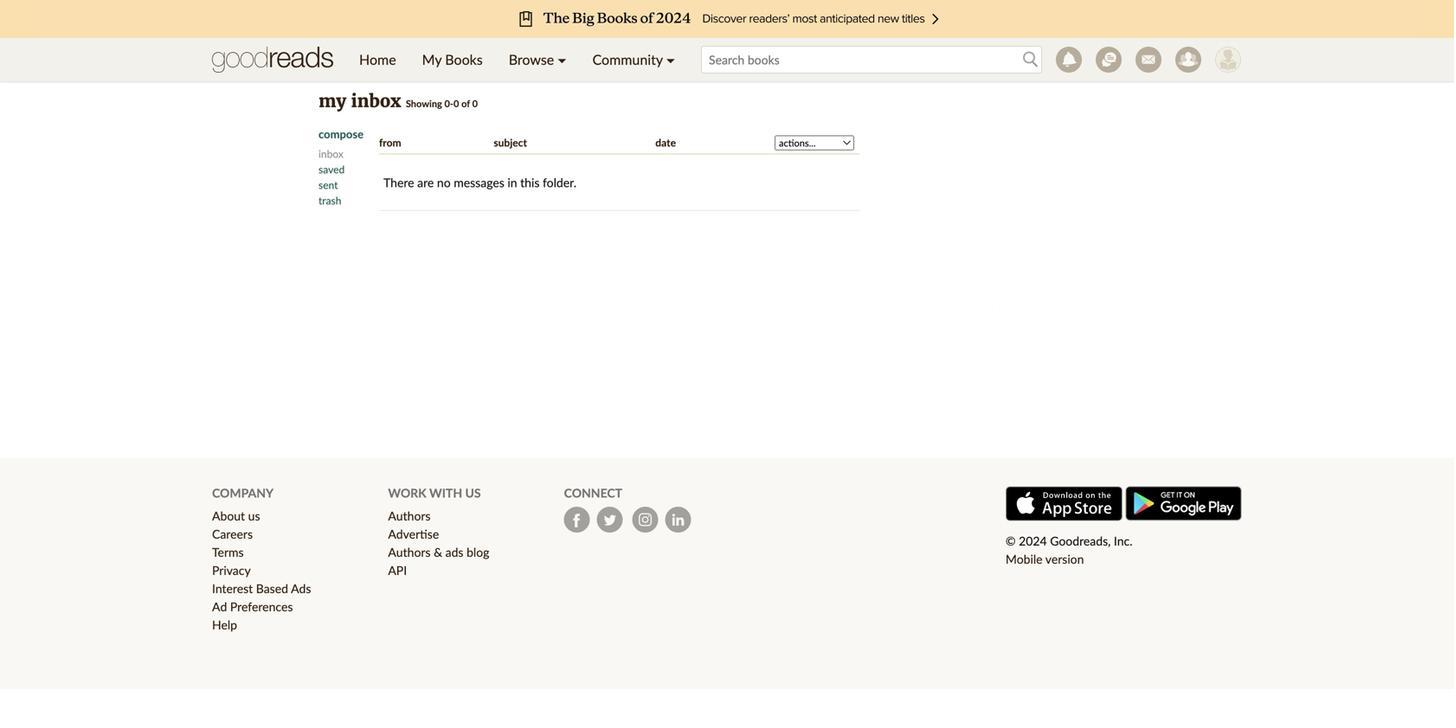 Task type: vqa. For each thing, say whether or not it's contained in the screenshot.
the inbox related to compose
yes



Task type: describe. For each thing, give the bounding box(es) containing it.
advertise link
[[388, 527, 439, 542]]

inbox link
[[319, 148, 344, 160]]

with
[[429, 486, 462, 501]]

my group discussions image
[[1096, 47, 1122, 73]]

there
[[384, 175, 414, 190]]

based
[[256, 582, 288, 597]]

▾ for community ▾
[[667, 51, 675, 68]]

browse ▾
[[509, 51, 567, 68]]

sent link
[[319, 179, 338, 191]]

connect
[[564, 486, 623, 501]]

advertisement element
[[875, 122, 1135, 339]]

careers link
[[212, 527, 253, 542]]

version
[[1046, 552, 1084, 567]]

preferences
[[230, 600, 293, 615]]

gary orlando image
[[1216, 47, 1242, 73]]

advertise
[[388, 527, 439, 542]]

compose inbox saved sent trash
[[319, 127, 364, 207]]

© 2024 goodreads, inc. mobile version
[[1006, 534, 1133, 567]]

company
[[212, 486, 274, 501]]

trash link
[[319, 194, 342, 207]]

api link
[[388, 564, 407, 578]]

Search books text field
[[701, 46, 1042, 74]]

terms
[[212, 546, 244, 560]]

work
[[388, 486, 427, 501]]

saved
[[319, 163, 345, 176]]

the most anticipated books of 2024 image
[[35, 0, 1420, 38]]

about
[[212, 509, 245, 524]]

ads
[[446, 546, 464, 560]]

this
[[521, 175, 540, 190]]

0-
[[445, 98, 454, 110]]

saved link
[[319, 163, 345, 176]]

1 authors from the top
[[388, 509, 431, 524]]

there are no messages in this folder.
[[384, 175, 577, 190]]

ad
[[212, 600, 227, 615]]

my books link
[[409, 38, 496, 81]]

inbox image
[[1136, 47, 1162, 73]]

goodreads on linkedin image
[[666, 507, 692, 533]]

mobile
[[1006, 552, 1043, 567]]

my
[[422, 51, 442, 68]]

help
[[212, 618, 237, 633]]

goodreads on instagram image
[[633, 507, 659, 533]]

2 0 from the left
[[472, 98, 478, 110]]

1 0 from the left
[[454, 98, 459, 110]]

&
[[434, 546, 442, 560]]

sent
[[319, 179, 338, 191]]

goodreads,
[[1050, 534, 1111, 549]]

in
[[508, 175, 517, 190]]

goodreads on facebook image
[[564, 507, 590, 533]]

download app for android image
[[1126, 487, 1242, 522]]

my inbox showing 0-0 of 0
[[319, 90, 478, 112]]

community ▾ button
[[580, 38, 688, 81]]

company about us careers terms privacy interest based ads ad preferences help
[[212, 486, 311, 633]]

subject
[[494, 136, 527, 149]]

friend requests image
[[1176, 47, 1202, 73]]

inc.
[[1114, 534, 1133, 549]]

my books
[[422, 51, 483, 68]]

interest based ads link
[[212, 582, 311, 597]]

us for with
[[465, 486, 481, 501]]

▾ for browse ▾
[[558, 51, 567, 68]]

interest
[[212, 582, 253, 597]]

browse
[[509, 51, 554, 68]]



Task type: locate. For each thing, give the bounding box(es) containing it.
browse ▾ button
[[496, 38, 580, 81]]

us
[[465, 486, 481, 501], [248, 509, 260, 524]]

inbox down home link
[[351, 90, 401, 112]]

0 horizontal spatial us
[[248, 509, 260, 524]]

privacy link
[[212, 564, 251, 578]]

are
[[417, 175, 434, 190]]

0 horizontal spatial 0
[[454, 98, 459, 110]]

inbox for my
[[351, 90, 401, 112]]

blog
[[467, 546, 490, 560]]

▾ right the "browse" at the left
[[558, 51, 567, 68]]

about us link
[[212, 509, 260, 524]]

showing
[[406, 98, 442, 110]]

authors up advertise link at left bottom
[[388, 509, 431, 524]]

0 vertical spatial authors
[[388, 509, 431, 524]]

1 vertical spatial inbox
[[319, 148, 344, 160]]

home link
[[346, 38, 409, 81]]

0 right "of"
[[472, 98, 478, 110]]

2024
[[1019, 534, 1047, 549]]

0
[[454, 98, 459, 110], [472, 98, 478, 110]]

1 horizontal spatial inbox
[[351, 90, 401, 112]]

1 vertical spatial authors
[[388, 546, 431, 560]]

no
[[437, 175, 451, 190]]

inbox
[[351, 90, 401, 112], [319, 148, 344, 160]]

inbox up saved link
[[319, 148, 344, 160]]

1 horizontal spatial 0
[[472, 98, 478, 110]]

0 vertical spatial us
[[465, 486, 481, 501]]

us right about
[[248, 509, 260, 524]]

0 left "of"
[[454, 98, 459, 110]]

community
[[593, 51, 663, 68]]

©
[[1006, 534, 1016, 549]]

us inside "company about us careers terms privacy interest based ads ad preferences help"
[[248, 509, 260, 524]]

inbox for compose
[[319, 148, 344, 160]]

work with us authors advertise authors & ads blog api
[[388, 486, 490, 578]]

ad preferences link
[[212, 600, 293, 615]]

inbox inside compose inbox saved sent trash
[[319, 148, 344, 160]]

0 horizontal spatial inbox
[[319, 148, 344, 160]]

0 vertical spatial inbox
[[351, 90, 401, 112]]

menu containing home
[[346, 38, 688, 81]]

mobile version link
[[1006, 552, 1084, 567]]

community ▾
[[593, 51, 675, 68]]

my
[[319, 90, 346, 112]]

notifications image
[[1056, 47, 1082, 73]]

of
[[462, 98, 470, 110]]

1 vertical spatial us
[[248, 509, 260, 524]]

date
[[656, 136, 676, 149]]

1 horizontal spatial us
[[465, 486, 481, 501]]

authors down advertise
[[388, 546, 431, 560]]

us for about
[[248, 509, 260, 524]]

1 ▾ from the left
[[558, 51, 567, 68]]

trash
[[319, 194, 342, 207]]

api
[[388, 564, 407, 578]]

terms link
[[212, 546, 244, 560]]

from
[[379, 136, 401, 149]]

authors link
[[388, 509, 431, 524]]

books
[[445, 51, 483, 68]]

2 authors from the top
[[388, 546, 431, 560]]

help link
[[212, 618, 237, 633]]

menu
[[346, 38, 688, 81]]

careers
[[212, 527, 253, 542]]

ads
[[291, 582, 311, 597]]

us inside work with us authors advertise authors & ads blog api
[[465, 486, 481, 501]]

us right with at the left of page
[[465, 486, 481, 501]]

messages
[[454, 175, 505, 190]]

0 horizontal spatial ▾
[[558, 51, 567, 68]]

2 ▾ from the left
[[667, 51, 675, 68]]

Search for books to add to your shelves search field
[[701, 46, 1042, 74]]

compose
[[319, 127, 364, 141]]

▾ right community
[[667, 51, 675, 68]]

▾
[[558, 51, 567, 68], [667, 51, 675, 68]]

folder.
[[543, 175, 577, 190]]

1 horizontal spatial ▾
[[667, 51, 675, 68]]

authors
[[388, 509, 431, 524], [388, 546, 431, 560]]

download app for ios image
[[1006, 487, 1123, 522]]

privacy
[[212, 564, 251, 578]]

authors & ads blog link
[[388, 546, 490, 560]]

compose link
[[319, 126, 379, 142]]

goodreads on twitter image
[[597, 507, 623, 533]]

home
[[359, 51, 396, 68]]



